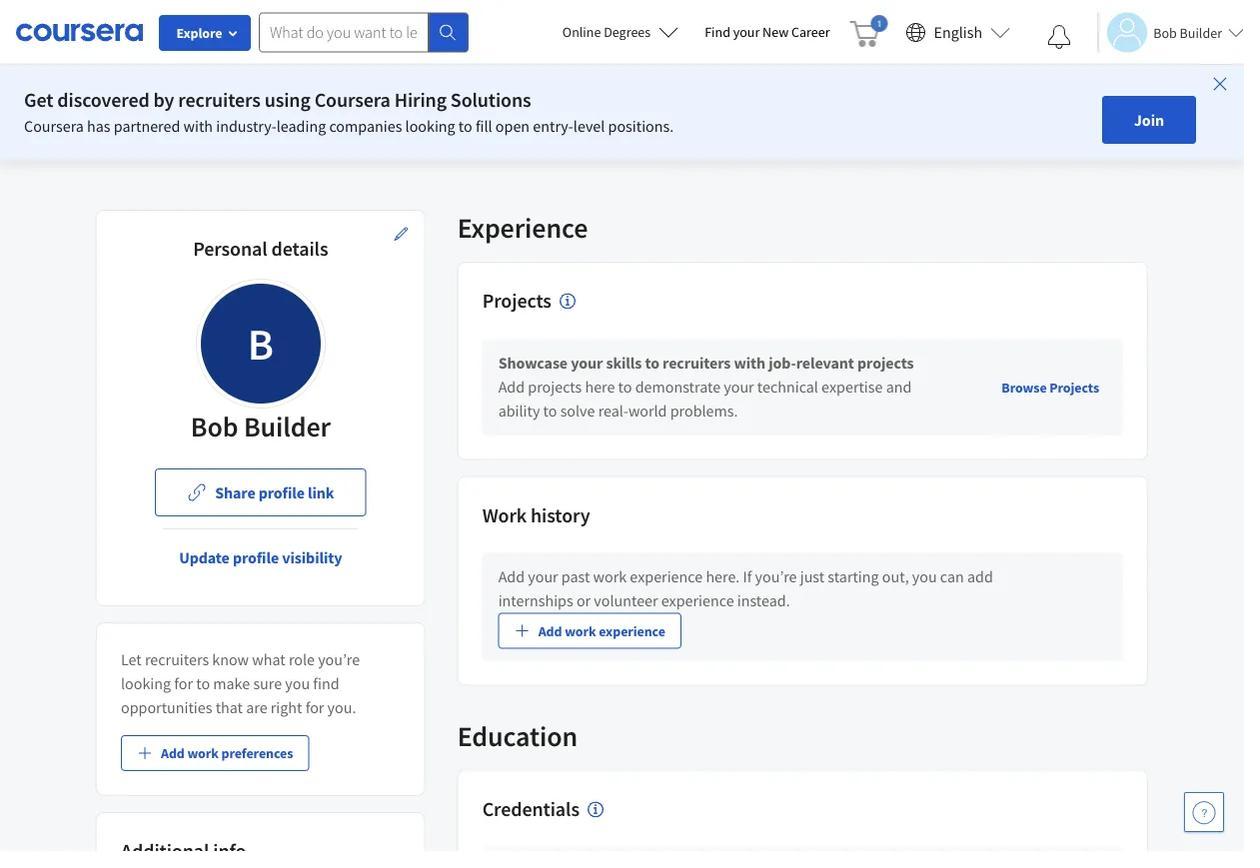 Task type: locate. For each thing, give the bounding box(es) containing it.
work up "volunteer"
[[593, 567, 627, 587]]

to inside let recruiters know what role you're looking for to make sure you find opportunities that are right for you.
[[196, 674, 210, 694]]

looking inside let recruiters know what role you're looking for to make sure you find opportunities that are right for you.
[[121, 674, 171, 694]]

0 horizontal spatial bob
[[191, 409, 238, 444]]

information about the projects section image
[[560, 294, 576, 310]]

recruiters right 'let'
[[145, 650, 209, 670]]

add up the ability
[[498, 378, 525, 398]]

online degrees button
[[547, 10, 695, 54]]

partnered
[[114, 116, 180, 136]]

looking down the hiring
[[405, 116, 455, 136]]

looking down 'let'
[[121, 674, 171, 694]]

add down internships
[[538, 622, 562, 640]]

0 vertical spatial recruiters
[[178, 87, 261, 112]]

for
[[174, 674, 193, 694], [305, 698, 324, 718]]

2 vertical spatial experience
[[599, 622, 665, 640]]

0 vertical spatial bob
[[1154, 23, 1177, 41]]

work history
[[482, 503, 590, 528]]

0 vertical spatial projects
[[482, 288, 552, 313]]

1 horizontal spatial you're
[[755, 567, 797, 587]]

with left job- at the top of page
[[734, 354, 766, 374]]

history
[[531, 503, 590, 528]]

1 vertical spatial you
[[285, 674, 310, 694]]

bob builder up share profile link button in the left of the page
[[191, 409, 331, 444]]

1 vertical spatial coursera
[[24, 116, 84, 136]]

0 vertical spatial you're
[[755, 567, 797, 587]]

profile for update
[[233, 548, 279, 568]]

companies
[[329, 116, 402, 136]]

here.
[[706, 567, 740, 587]]

2 vertical spatial recruiters
[[145, 650, 209, 670]]

0 vertical spatial projects
[[858, 354, 914, 374]]

projects inside button
[[1050, 379, 1099, 397]]

profile left link
[[259, 483, 305, 503]]

experience
[[457, 210, 588, 245]]

0 horizontal spatial projects
[[528, 378, 582, 398]]

details
[[271, 236, 328, 261]]

skills
[[606, 354, 642, 374]]

experience
[[630, 567, 703, 587], [661, 591, 734, 611], [599, 622, 665, 640]]

bob
[[1154, 23, 1177, 41], [191, 409, 238, 444]]

join
[[1134, 110, 1164, 130]]

you're up 'instead.'
[[755, 567, 797, 587]]

1 vertical spatial with
[[734, 354, 766, 374]]

help center image
[[1192, 801, 1216, 825]]

your for to
[[571, 354, 603, 374]]

internships
[[498, 591, 573, 611]]

coursera
[[314, 87, 391, 112], [24, 116, 84, 136]]

0 horizontal spatial projects
[[482, 288, 552, 313]]

1 vertical spatial experience
[[661, 591, 734, 611]]

preferences
[[221, 745, 293, 763]]

you're
[[755, 567, 797, 587], [318, 650, 360, 670]]

showcase
[[498, 354, 568, 374]]

showcase your skills to recruiters with job-relevant projects add projects here to demonstrate your technical expertise and ability to solve real-world problems.
[[498, 354, 914, 422]]

open
[[496, 116, 530, 136]]

get discovered by recruiters using coursera hiring solutions coursera has partnered with industry-leading companies looking to fill open entry-level positions.
[[24, 87, 674, 136]]

work down that
[[187, 745, 219, 763]]

experience up "volunteer"
[[630, 567, 703, 587]]

1 vertical spatial bob
[[191, 409, 238, 444]]

1 horizontal spatial bob
[[1154, 23, 1177, 41]]

projects right browse
[[1050, 379, 1099, 397]]

0 horizontal spatial coursera
[[24, 116, 84, 136]]

you.
[[327, 698, 356, 718]]

work for preferences
[[187, 745, 219, 763]]

experience down here.
[[661, 591, 734, 611]]

positions.
[[608, 116, 674, 136]]

coursera down the get
[[24, 116, 84, 136]]

english button
[[898, 0, 1019, 65]]

you for sure
[[285, 674, 310, 694]]

builder
[[1180, 23, 1222, 41], [244, 409, 331, 444]]

0 horizontal spatial you're
[[318, 650, 360, 670]]

to right skills
[[645, 354, 660, 374]]

add inside add your past work experience here. if you're just starting out, you can add internships or volunteer experience instead.
[[498, 567, 525, 587]]

bob up "share"
[[191, 409, 238, 444]]

to left fill
[[459, 116, 472, 136]]

1 horizontal spatial with
[[734, 354, 766, 374]]

add for add your past work experience here. if you're just starting out, you can add internships or volunteer experience instead.
[[498, 567, 525, 587]]

1 horizontal spatial projects
[[1050, 379, 1099, 397]]

add
[[498, 378, 525, 398], [498, 567, 525, 587], [538, 622, 562, 640], [161, 745, 185, 763]]

projects left information about the projects section 'icon'
[[482, 288, 552, 313]]

0 vertical spatial looking
[[405, 116, 455, 136]]

profile right "update"
[[233, 548, 279, 568]]

add for add work experience
[[538, 622, 562, 640]]

can
[[940, 567, 964, 587]]

recruiters up demonstrate
[[663, 354, 731, 374]]

your up internships
[[528, 567, 558, 587]]

technical
[[757, 378, 818, 398]]

work inside add work preferences button
[[187, 745, 219, 763]]

0 vertical spatial bob builder
[[1154, 23, 1222, 41]]

0 vertical spatial coursera
[[314, 87, 391, 112]]

None search field
[[259, 12, 469, 52]]

to left make
[[196, 674, 210, 694]]

bob builder
[[1154, 23, 1222, 41], [191, 409, 331, 444]]

bob builder up join
[[1154, 23, 1222, 41]]

0 vertical spatial work
[[593, 567, 627, 587]]

1 horizontal spatial bob builder
[[1154, 23, 1222, 41]]

you
[[912, 567, 937, 587], [285, 674, 310, 694]]

your
[[733, 23, 760, 41], [571, 354, 603, 374], [724, 378, 754, 398], [528, 567, 558, 587]]

coursera up companies in the left of the page
[[314, 87, 391, 112]]

you inside add your past work experience here. if you're just starting out, you can add internships or volunteer experience instead.
[[912, 567, 937, 587]]

browse projects
[[1002, 379, 1099, 397]]

recruiters up industry-
[[178, 87, 261, 112]]

bob up join
[[1154, 23, 1177, 41]]

bob builder button
[[1098, 12, 1244, 52]]

bob inside popup button
[[1154, 23, 1177, 41]]

1 vertical spatial builder
[[244, 409, 331, 444]]

join button
[[1102, 96, 1196, 144]]

work for experience
[[565, 622, 596, 640]]

with left industry-
[[183, 116, 213, 136]]

update
[[179, 548, 230, 568]]

work
[[593, 567, 627, 587], [565, 622, 596, 640], [187, 745, 219, 763]]

0 horizontal spatial you
[[285, 674, 310, 694]]

recruiters inside get discovered by recruiters using coursera hiring solutions coursera has partnered with industry-leading companies looking to fill open entry-level positions.
[[178, 87, 261, 112]]

work inside add work experience button
[[565, 622, 596, 640]]

entry-
[[533, 116, 574, 136]]

work
[[482, 503, 527, 528]]

add work experience
[[538, 622, 665, 640]]

2 vertical spatial work
[[187, 745, 219, 763]]

has
[[87, 116, 110, 136]]

0 horizontal spatial bob builder
[[191, 409, 331, 444]]

1 horizontal spatial you
[[912, 567, 937, 587]]

1 vertical spatial projects
[[1050, 379, 1099, 397]]

1 vertical spatial profile
[[233, 548, 279, 568]]

0 vertical spatial builder
[[1180, 23, 1222, 41]]

personal details
[[193, 236, 328, 261]]

you down role
[[285, 674, 310, 694]]

personal
[[193, 236, 267, 261]]

profile
[[259, 483, 305, 503], [233, 548, 279, 568]]

add for add work preferences
[[161, 745, 185, 763]]

looking
[[405, 116, 455, 136], [121, 674, 171, 694]]

1 vertical spatial for
[[305, 698, 324, 718]]

your right find
[[733, 23, 760, 41]]

for down 'find'
[[305, 698, 324, 718]]

1 vertical spatial you're
[[318, 650, 360, 670]]

find
[[313, 674, 339, 694]]

coursera image
[[16, 16, 143, 48]]

or
[[577, 591, 591, 611]]

with
[[183, 116, 213, 136], [734, 354, 766, 374]]

solve
[[560, 402, 595, 422]]

show notifications image
[[1048, 25, 1072, 49]]

here
[[585, 378, 615, 398]]

relevant
[[796, 354, 854, 374]]

link
[[308, 483, 334, 503]]

explore button
[[159, 15, 251, 51]]

0 horizontal spatial for
[[174, 674, 193, 694]]

projects up and
[[858, 354, 914, 374]]

What do you want to learn? text field
[[259, 12, 429, 52]]

projects
[[482, 288, 552, 313], [1050, 379, 1099, 397]]

1 horizontal spatial looking
[[405, 116, 455, 136]]

update profile visibility button
[[163, 534, 358, 582]]

0 vertical spatial profile
[[259, 483, 305, 503]]

you left the can
[[912, 567, 937, 587]]

and
[[886, 378, 912, 398]]

add up internships
[[498, 567, 525, 587]]

recruiters inside let recruiters know what role you're looking for to make sure you find opportunities that are right for you.
[[145, 650, 209, 670]]

bob builder inside 'bob builder' popup button
[[1154, 23, 1222, 41]]

0 horizontal spatial looking
[[121, 674, 171, 694]]

starting
[[828, 567, 879, 587]]

your inside add your past work experience here. if you're just starting out, you can add internships or volunteer experience instead.
[[528, 567, 558, 587]]

you inside let recruiters know what role you're looking for to make sure you find opportunities that are right for you.
[[285, 674, 310, 694]]

add work preferences button
[[121, 736, 309, 772]]

work down or
[[565, 622, 596, 640]]

you're up 'find'
[[318, 650, 360, 670]]

1 horizontal spatial builder
[[1180, 23, 1222, 41]]

you're inside let recruiters know what role you're looking for to make sure you find opportunities that are right for you.
[[318, 650, 360, 670]]

discovered
[[57, 87, 150, 112]]

for up opportunities
[[174, 674, 193, 694]]

1 vertical spatial recruiters
[[663, 354, 731, 374]]

0 horizontal spatial with
[[183, 116, 213, 136]]

1 vertical spatial looking
[[121, 674, 171, 694]]

projects down showcase
[[528, 378, 582, 398]]

0 vertical spatial with
[[183, 116, 213, 136]]

add down opportunities
[[161, 745, 185, 763]]

0 vertical spatial you
[[912, 567, 937, 587]]

your up here
[[571, 354, 603, 374]]

problems.
[[670, 402, 738, 422]]

1 vertical spatial work
[[565, 622, 596, 640]]

just
[[800, 567, 825, 587]]

experience down "volunteer"
[[599, 622, 665, 640]]

to down skills
[[618, 378, 632, 398]]

you're inside add your past work experience here. if you're just starting out, you can add internships or volunteer experience instead.
[[755, 567, 797, 587]]



Task type: vqa. For each thing, say whether or not it's contained in the screenshot.
More to the top
no



Task type: describe. For each thing, give the bounding box(es) containing it.
shopping cart: 1 item image
[[850, 15, 888, 47]]

new
[[763, 23, 789, 41]]

add your past work experience here. if you're just starting out, you can add internships or volunteer experience instead.
[[498, 567, 993, 611]]

world
[[629, 402, 667, 422]]

make
[[213, 674, 250, 694]]

hiring
[[395, 87, 447, 112]]

industry-
[[216, 116, 277, 136]]

instead.
[[737, 591, 790, 611]]

role
[[289, 650, 315, 670]]

find
[[705, 23, 731, 41]]

get
[[24, 87, 53, 112]]

b
[[248, 316, 274, 371]]

with inside showcase your skills to recruiters with job-relevant projects add projects here to demonstrate your technical expertise and ability to solve real-world problems.
[[734, 354, 766, 374]]

add work preferences
[[161, 745, 293, 763]]

that
[[216, 698, 243, 718]]

level
[[574, 116, 605, 136]]

1 horizontal spatial for
[[305, 698, 324, 718]]

by
[[153, 87, 174, 112]]

to inside get discovered by recruiters using coursera hiring solutions coursera has partnered with industry-leading companies looking to fill open entry-level positions.
[[459, 116, 472, 136]]

let recruiters know what role you're looking for to make sure you find opportunities that are right for you.
[[121, 650, 360, 718]]

credentials
[[482, 797, 580, 822]]

recruiters inside showcase your skills to recruiters with job-relevant projects add projects here to demonstrate your technical expertise and ability to solve real-world problems.
[[663, 354, 731, 374]]

1 horizontal spatial projects
[[858, 354, 914, 374]]

explore
[[176, 24, 222, 42]]

education
[[457, 719, 578, 754]]

looking inside get discovered by recruiters using coursera hiring solutions coursera has partnered with industry-leading companies looking to fill open entry-level positions.
[[405, 116, 455, 136]]

let
[[121, 650, 142, 670]]

using
[[265, 87, 311, 112]]

opportunities
[[121, 698, 212, 718]]

share profile link
[[215, 483, 334, 503]]

b button
[[196, 279, 326, 409]]

what
[[252, 650, 286, 670]]

out,
[[882, 567, 909, 587]]

real-
[[598, 402, 629, 422]]

1 vertical spatial projects
[[528, 378, 582, 398]]

add work experience button
[[498, 613, 681, 649]]

update profile visibility
[[179, 548, 342, 568]]

demonstrate
[[635, 378, 721, 398]]

expertise
[[822, 378, 883, 398]]

fill
[[476, 116, 492, 136]]

online
[[563, 23, 601, 41]]

your for career
[[733, 23, 760, 41]]

degrees
[[604, 23, 651, 41]]

know
[[212, 650, 249, 670]]

find your new career
[[705, 23, 830, 41]]

edit personal details. image
[[393, 226, 409, 242]]

to left solve
[[543, 402, 557, 422]]

volunteer
[[594, 591, 658, 611]]

0 horizontal spatial builder
[[244, 409, 331, 444]]

add inside showcase your skills to recruiters with job-relevant projects add projects here to demonstrate your technical expertise and ability to solve real-world problems.
[[498, 378, 525, 398]]

right
[[271, 698, 302, 718]]

if
[[743, 567, 752, 587]]

information about credentials section image
[[588, 802, 604, 818]]

builder inside popup button
[[1180, 23, 1222, 41]]

0 vertical spatial for
[[174, 674, 193, 694]]

sure
[[253, 674, 282, 694]]

visibility
[[282, 548, 342, 568]]

browse projects button
[[994, 370, 1107, 406]]

experience inside button
[[599, 622, 665, 640]]

english
[[934, 22, 983, 42]]

ability
[[498, 402, 540, 422]]

with inside get discovered by recruiters using coursera hiring solutions coursera has partnered with industry-leading companies looking to fill open entry-level positions.
[[183, 116, 213, 136]]

add
[[968, 567, 993, 587]]

past
[[562, 567, 590, 587]]

1 vertical spatial bob builder
[[191, 409, 331, 444]]

online degrees
[[563, 23, 651, 41]]

job-
[[769, 354, 796, 374]]

you for out,
[[912, 567, 937, 587]]

1 horizontal spatial coursera
[[314, 87, 391, 112]]

solutions
[[451, 87, 531, 112]]

profile for share
[[259, 483, 305, 503]]

share
[[215, 483, 255, 503]]

find your new career link
[[695, 20, 840, 45]]

leading
[[277, 116, 326, 136]]

career
[[792, 23, 830, 41]]

share profile link button
[[155, 469, 366, 517]]

work inside add your past work experience here. if you're just starting out, you can add internships or volunteer experience instead.
[[593, 567, 627, 587]]

0 vertical spatial experience
[[630, 567, 703, 587]]

are
[[246, 698, 267, 718]]

your for work
[[528, 567, 558, 587]]

your up problems.
[[724, 378, 754, 398]]

browse
[[1002, 379, 1047, 397]]



